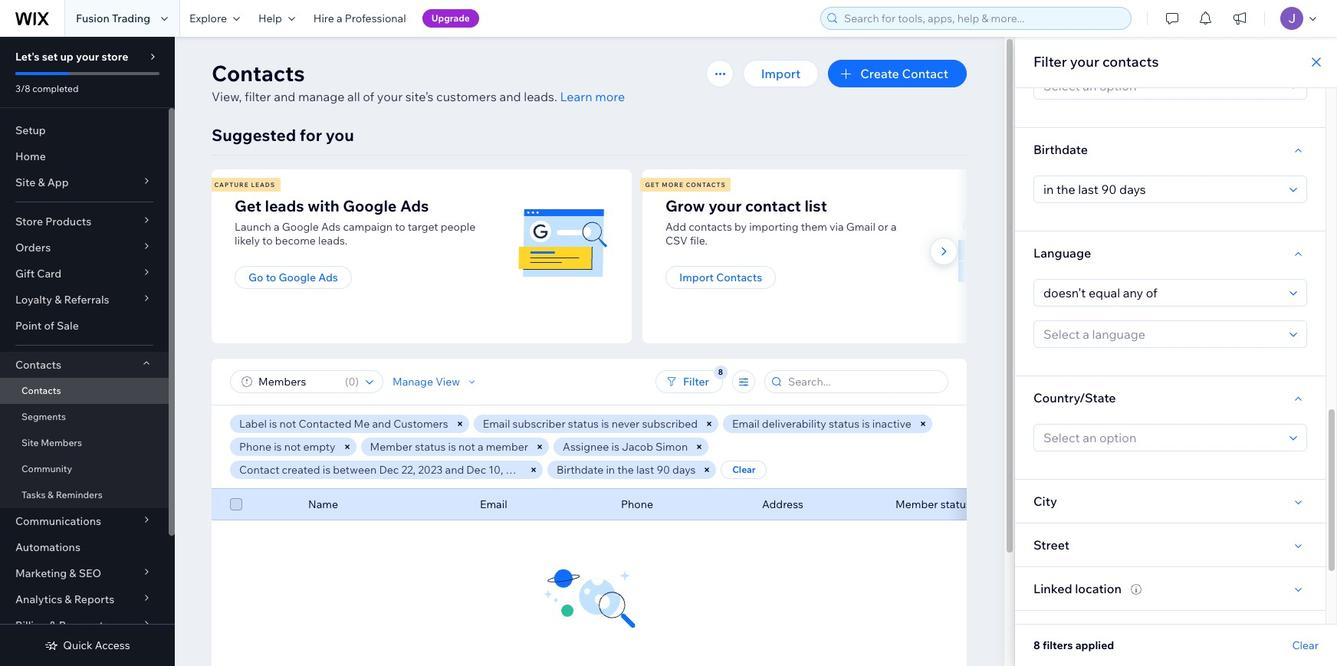 Task type: locate. For each thing, give the bounding box(es) containing it.
of right all
[[363, 89, 375, 104]]

quick
[[63, 639, 93, 653]]

1 horizontal spatial dec
[[467, 463, 487, 477]]

sidebar element
[[0, 37, 175, 667]]

manage view
[[393, 375, 460, 389]]

store
[[15, 215, 43, 229]]

email up the member
[[483, 417, 510, 431]]

leads.
[[524, 89, 558, 104], [318, 234, 348, 248]]

ads up target
[[400, 196, 429, 216]]

site inside dropdown button
[[15, 176, 35, 189]]

gmail
[[847, 220, 876, 234]]

birthdate in the last 90 days
[[557, 463, 696, 477]]

Search for tools, apps, help & more... field
[[840, 8, 1127, 29]]

0 horizontal spatial member
[[370, 440, 413, 454]]

( 0 )
[[345, 375, 359, 389]]

your
[[76, 50, 99, 64], [1071, 53, 1100, 71], [377, 89, 403, 104], [709, 196, 742, 216]]

2 vertical spatial google
[[279, 271, 316, 285]]

them
[[801, 220, 828, 234]]

filter button
[[656, 371, 723, 394]]

is left jacob
[[612, 440, 620, 454]]

None checkbox
[[230, 496, 242, 514]]

manage
[[298, 89, 345, 104]]

google
[[343, 196, 397, 216], [282, 220, 319, 234], [279, 271, 316, 285]]

and right customers
[[500, 89, 521, 104]]

contacts down 'point of sale'
[[15, 358, 61, 372]]

store
[[102, 50, 128, 64]]

& right loyalty
[[55, 293, 62, 307]]

0 horizontal spatial dec
[[379, 463, 399, 477]]

member
[[486, 440, 529, 454]]

help button
[[249, 0, 304, 37]]

loyalty & referrals
[[15, 293, 109, 307]]

referrals
[[64, 293, 109, 307]]

contacts inside grow your contact list add contacts by importing them via gmail or a csv file.
[[689, 220, 733, 234]]

member status is not a member
[[370, 440, 529, 454]]

0 vertical spatial birthdate
[[1034, 142, 1089, 157]]

ads down "with"
[[321, 220, 341, 234]]

0 vertical spatial contacts
[[1103, 53, 1160, 71]]

customers
[[394, 417, 449, 431]]

google down leads
[[282, 220, 319, 234]]

1 horizontal spatial birthdate
[[1034, 142, 1089, 157]]

1 vertical spatial member
[[896, 498, 939, 512]]

contact right create
[[903, 66, 949, 81]]

set
[[42, 50, 58, 64]]

0 vertical spatial leads.
[[524, 89, 558, 104]]

1 vertical spatial of
[[44, 319, 54, 333]]

& inside 'dropdown button'
[[65, 593, 72, 607]]

Unsaved view field
[[254, 371, 341, 393]]

is right the label
[[269, 417, 277, 431]]

1 vertical spatial birthdate
[[557, 463, 604, 477]]

is down empty on the bottom left of the page
[[323, 463, 331, 477]]

2023
[[418, 463, 443, 477], [506, 463, 531, 477]]

a inside grow your contact list add contacts by importing them via gmail or a csv file.
[[891, 220, 897, 234]]

& left seo
[[69, 567, 76, 581]]

0 vertical spatial member
[[370, 440, 413, 454]]

leads. inside get leads with google ads launch a google ads campaign to target people likely to become leads.
[[318, 234, 348, 248]]

& for site
[[38, 176, 45, 189]]

leads. left learn
[[524, 89, 558, 104]]

1 vertical spatial google
[[282, 220, 319, 234]]

& for tasks
[[48, 489, 54, 501]]

get
[[235, 196, 262, 216]]

loyalty
[[15, 293, 52, 307]]

contacts inside button
[[717, 271, 763, 285]]

& inside dropdown button
[[38, 176, 45, 189]]

reports
[[74, 593, 114, 607]]

campaign
[[343, 220, 393, 234]]

store products button
[[0, 209, 169, 235]]

become
[[275, 234, 316, 248]]

1 vertical spatial ads
[[321, 220, 341, 234]]

0 vertical spatial site
[[15, 176, 35, 189]]

marketing & seo
[[15, 567, 101, 581]]

member status
[[896, 498, 972, 512]]

leads
[[265, 196, 304, 216]]

dec left 22,
[[379, 463, 399, 477]]

orders
[[15, 241, 51, 255]]

90
[[657, 463, 670, 477]]

explore
[[190, 12, 227, 25]]

completed
[[32, 83, 79, 94]]

analytics & reports
[[15, 593, 114, 607]]

linked location
[[1034, 582, 1122, 597]]

0 vertical spatial import
[[762, 66, 801, 81]]

learn more button
[[560, 87, 625, 106]]

all
[[348, 89, 360, 104]]

contact down phone is not empty
[[239, 463, 280, 477]]

dec left 10,
[[467, 463, 487, 477]]

list
[[209, 170, 1069, 344]]

email for email deliverability status is inactive
[[733, 417, 760, 431]]

launch
[[235, 220, 271, 234]]

& left app
[[38, 176, 45, 189]]

site down home
[[15, 176, 35, 189]]

Select an option field
[[1040, 73, 1286, 99], [1040, 176, 1286, 203], [1040, 280, 1286, 306], [1040, 425, 1286, 451]]

your inside the contacts view, filter and manage all of your site's customers and leads. learn more
[[377, 89, 403, 104]]

2023 right 10,
[[506, 463, 531, 477]]

to right go
[[266, 271, 276, 285]]

import inside import contacts button
[[680, 271, 714, 285]]

0 vertical spatial of
[[363, 89, 375, 104]]

1 horizontal spatial contact
[[903, 66, 949, 81]]

0 horizontal spatial contact
[[239, 463, 280, 477]]

1 horizontal spatial phone
[[621, 498, 654, 512]]

reminders
[[56, 489, 103, 501]]

contacts up 'filter' in the left of the page
[[212, 60, 305, 87]]

1 horizontal spatial 2023
[[506, 463, 531, 477]]

not left the member
[[459, 440, 475, 454]]

email left deliverability
[[733, 417, 760, 431]]

gift card
[[15, 267, 62, 281]]

with
[[308, 196, 340, 216]]

filter inside button
[[684, 375, 710, 389]]

&
[[38, 176, 45, 189], [55, 293, 62, 307], [48, 489, 54, 501], [69, 567, 76, 581], [65, 593, 72, 607], [49, 619, 56, 633]]

point of sale
[[15, 319, 79, 333]]

contacts
[[1103, 53, 1160, 71], [689, 220, 733, 234]]

import for import contacts
[[680, 271, 714, 285]]

contacts inside dropdown button
[[15, 358, 61, 372]]

0 vertical spatial clear button
[[721, 461, 767, 479]]

to inside go to google ads button
[[266, 271, 276, 285]]

0 horizontal spatial leads.
[[318, 234, 348, 248]]

import contacts
[[680, 271, 763, 285]]

get more contacts
[[646, 181, 726, 189]]

email subscriber status is never subscribed
[[483, 417, 698, 431]]

import inside "import" button
[[762, 66, 801, 81]]

site down segments
[[21, 437, 39, 449]]

birthdate for birthdate
[[1034, 142, 1089, 157]]

analytics
[[15, 593, 62, 607]]

0 horizontal spatial phone
[[239, 440, 272, 454]]

1 vertical spatial site
[[21, 437, 39, 449]]

3/8
[[15, 83, 30, 94]]

0 vertical spatial contact
[[903, 66, 949, 81]]

member for member status is not a member
[[370, 440, 413, 454]]

contacts
[[686, 181, 726, 189]]

1 dec from the left
[[379, 463, 399, 477]]

0 horizontal spatial contacts
[[689, 220, 733, 234]]

site members link
[[0, 430, 169, 456]]

google down become
[[279, 271, 316, 285]]

leads
[[251, 181, 276, 189]]

0 vertical spatial phone
[[239, 440, 272, 454]]

0 horizontal spatial clear
[[733, 464, 756, 476]]

country/state
[[1034, 391, 1117, 406]]

1 horizontal spatial filter
[[1034, 53, 1068, 71]]

1 horizontal spatial of
[[363, 89, 375, 104]]

1 vertical spatial phone
[[621, 498, 654, 512]]

site & app button
[[0, 170, 169, 196]]

0 horizontal spatial birthdate
[[557, 463, 604, 477]]

0 vertical spatial clear
[[733, 464, 756, 476]]

not up 'created'
[[284, 440, 301, 454]]

0 horizontal spatial import
[[680, 271, 714, 285]]

1 vertical spatial contacts
[[689, 220, 733, 234]]

& for analytics
[[65, 593, 72, 607]]

tasks
[[21, 489, 46, 501]]

clear button
[[721, 461, 767, 479], [1293, 639, 1320, 653]]

not for empty
[[284, 440, 301, 454]]

dec
[[379, 463, 399, 477], [467, 463, 487, 477]]

member
[[370, 440, 413, 454], [896, 498, 939, 512]]

0 vertical spatial filter
[[1034, 53, 1068, 71]]

phone down last
[[621, 498, 654, 512]]

ads down get leads with google ads launch a google ads campaign to target people likely to become leads.
[[319, 271, 338, 285]]

2 vertical spatial ads
[[319, 271, 338, 285]]

a inside hire a professional link
[[337, 12, 343, 25]]

1 vertical spatial import
[[680, 271, 714, 285]]

10,
[[489, 463, 504, 477]]

0 horizontal spatial 2023
[[418, 463, 443, 477]]

contacts down by
[[717, 271, 763, 285]]

filter for filter
[[684, 375, 710, 389]]

view,
[[212, 89, 242, 104]]

and down member status is not a member
[[445, 463, 464, 477]]

create contact
[[861, 66, 949, 81]]

phone down the label
[[239, 440, 272, 454]]

to right likely
[[262, 234, 273, 248]]

go
[[249, 271, 264, 285]]

1 horizontal spatial clear
[[1293, 639, 1320, 653]]

and right 'filter' in the left of the page
[[274, 89, 296, 104]]

a down leads
[[274, 220, 280, 234]]

filter for filter your contacts
[[1034, 53, 1068, 71]]

Select a language field
[[1040, 321, 1286, 348]]

1 vertical spatial leads.
[[318, 234, 348, 248]]

a right hire
[[337, 12, 343, 25]]

google up "campaign"
[[343, 196, 397, 216]]

1 horizontal spatial leads.
[[524, 89, 558, 104]]

2023 right 22,
[[418, 463, 443, 477]]

1 select an option field from the top
[[1040, 73, 1286, 99]]

email
[[483, 417, 510, 431], [733, 417, 760, 431], [480, 498, 508, 512]]

card
[[37, 267, 62, 281]]

1 vertical spatial contact
[[239, 463, 280, 477]]

gift card button
[[0, 261, 169, 287]]

& right billing
[[49, 619, 56, 633]]

a right or
[[891, 220, 897, 234]]

filter your contacts
[[1034, 53, 1160, 71]]

a left the member
[[478, 440, 484, 454]]

automations
[[15, 541, 80, 555]]

communications button
[[0, 509, 169, 535]]

fusion
[[76, 12, 110, 25]]

0 horizontal spatial of
[[44, 319, 54, 333]]

1 horizontal spatial member
[[896, 498, 939, 512]]

site for site & app
[[15, 176, 35, 189]]

of left sale
[[44, 319, 54, 333]]

leads. inside the contacts view, filter and manage all of your site's customers and leads. learn more
[[524, 89, 558, 104]]

& left reports
[[65, 593, 72, 607]]

0 horizontal spatial filter
[[684, 375, 710, 389]]

contact inside button
[[903, 66, 949, 81]]

1 horizontal spatial import
[[762, 66, 801, 81]]

8 filters applied
[[1034, 639, 1115, 653]]

& right tasks
[[48, 489, 54, 501]]

leads. down "with"
[[318, 234, 348, 248]]

1 vertical spatial clear button
[[1293, 639, 1320, 653]]

1 vertical spatial filter
[[684, 375, 710, 389]]

not up phone is not empty
[[280, 417, 296, 431]]

location
[[1076, 582, 1122, 597]]

me
[[354, 417, 370, 431]]

address
[[763, 498, 804, 512]]

setup
[[15, 124, 46, 137]]

email for email subscriber status is never subscribed
[[483, 417, 510, 431]]

1 horizontal spatial contacts
[[1103, 53, 1160, 71]]

target
[[408, 220, 439, 234]]

4 select an option field from the top
[[1040, 425, 1286, 451]]

fusion trading
[[76, 12, 150, 25]]

label
[[239, 417, 267, 431]]



Task type: vqa. For each thing, say whether or not it's contained in the screenshot.
5.0
no



Task type: describe. For each thing, give the bounding box(es) containing it.
is left inactive
[[863, 417, 871, 431]]

email deliverability status is inactive
[[733, 417, 912, 431]]

marketing
[[15, 567, 67, 581]]

for
[[300, 125, 322, 145]]

grow your contact list add contacts by importing them via gmail or a csv file.
[[666, 196, 897, 248]]

professional
[[345, 12, 406, 25]]

home link
[[0, 143, 169, 170]]

is left never
[[602, 417, 610, 431]]

Search... field
[[784, 371, 944, 393]]

capture
[[214, 181, 249, 189]]

trading
[[112, 12, 150, 25]]

subscribed
[[642, 417, 698, 431]]

manage
[[393, 375, 433, 389]]

site for site members
[[21, 437, 39, 449]]

0 vertical spatial ads
[[400, 196, 429, 216]]

products
[[45, 215, 91, 229]]

view
[[436, 375, 460, 389]]

by
[[735, 220, 747, 234]]

in
[[606, 463, 615, 477]]

contact created is between dec 22, 2023 and dec 10, 2023
[[239, 463, 531, 477]]

of inside the contacts view, filter and manage all of your site's customers and leads. learn more
[[363, 89, 375, 104]]

empty
[[303, 440, 336, 454]]

1 horizontal spatial clear button
[[1293, 639, 1320, 653]]

site & app
[[15, 176, 69, 189]]

you
[[326, 125, 354, 145]]

is down customers
[[448, 440, 456, 454]]

importing
[[750, 220, 799, 234]]

last
[[637, 463, 655, 477]]

via
[[830, 220, 844, 234]]

to left target
[[395, 220, 406, 234]]

simon
[[656, 440, 688, 454]]

hire a professional link
[[304, 0, 416, 37]]

days
[[673, 463, 696, 477]]

go to google ads
[[249, 271, 338, 285]]

2 dec from the left
[[467, 463, 487, 477]]

hire a professional
[[314, 12, 406, 25]]

import button
[[743, 60, 820, 87]]

street
[[1034, 538, 1070, 553]]

3 select an option field from the top
[[1040, 280, 1286, 306]]

marketing & seo button
[[0, 561, 169, 587]]

upgrade button
[[422, 9, 479, 28]]

birthdate for birthdate in the last 90 days
[[557, 463, 604, 477]]

billing & payments button
[[0, 613, 169, 639]]

ads inside button
[[319, 271, 338, 285]]

learn
[[560, 89, 593, 104]]

2 2023 from the left
[[506, 463, 531, 477]]

billing
[[15, 619, 47, 633]]

add
[[666, 220, 687, 234]]

1 vertical spatial clear
[[1293, 639, 1320, 653]]

point
[[15, 319, 42, 333]]

8
[[1034, 639, 1041, 653]]

between
[[333, 463, 377, 477]]

& for loyalty
[[55, 293, 62, 307]]

created
[[282, 463, 320, 477]]

tasks & reminders
[[21, 489, 103, 501]]

0
[[349, 375, 356, 389]]

0 vertical spatial google
[[343, 196, 397, 216]]

1 2023 from the left
[[418, 463, 443, 477]]

hire
[[314, 12, 334, 25]]

upgrade
[[432, 12, 470, 24]]

not for contacted
[[280, 417, 296, 431]]

sale
[[57, 319, 79, 333]]

likely
[[235, 234, 260, 248]]

or
[[879, 220, 889, 234]]

filter
[[245, 89, 271, 104]]

phone for phone is not empty
[[239, 440, 272, 454]]

member for member status
[[896, 498, 939, 512]]

email down 10,
[[480, 498, 508, 512]]

phone for phone
[[621, 498, 654, 512]]

is left empty on the bottom left of the page
[[274, 440, 282, 454]]

your inside grow your contact list add contacts by importing them via gmail or a csv file.
[[709, 196, 742, 216]]

& for marketing
[[69, 567, 76, 581]]

contacts link
[[0, 378, 169, 404]]

your inside sidebar element
[[76, 50, 99, 64]]

point of sale link
[[0, 313, 169, 339]]

get
[[646, 181, 660, 189]]

suggested
[[212, 125, 296, 145]]

contacted
[[299, 417, 352, 431]]

billing & payments
[[15, 619, 109, 633]]

contacts inside the contacts view, filter and manage all of your site's customers and leads. learn more
[[212, 60, 305, 87]]

customers
[[437, 89, 497, 104]]

setup link
[[0, 117, 169, 143]]

community link
[[0, 456, 169, 483]]

google inside button
[[279, 271, 316, 285]]

quick access
[[63, 639, 130, 653]]

contact
[[746, 196, 802, 216]]

list containing get leads with google ads
[[209, 170, 1069, 344]]

the
[[618, 463, 634, 477]]

up
[[60, 50, 74, 64]]

create
[[861, 66, 900, 81]]

contacts view, filter and manage all of your site's customers and leads. learn more
[[212, 60, 625, 104]]

import for import
[[762, 66, 801, 81]]

0 horizontal spatial clear button
[[721, 461, 767, 479]]

app
[[47, 176, 69, 189]]

& for billing
[[49, 619, 56, 633]]

people
[[441, 220, 476, 234]]

automations link
[[0, 535, 169, 561]]

seo
[[79, 567, 101, 581]]

contacts button
[[0, 352, 169, 378]]

help
[[259, 12, 282, 25]]

and right me
[[372, 417, 391, 431]]

company
[[1034, 625, 1090, 641]]

loyalty & referrals button
[[0, 287, 169, 313]]

let's set up your store
[[15, 50, 128, 64]]

more
[[662, 181, 684, 189]]

grow
[[666, 196, 706, 216]]

analytics & reports button
[[0, 587, 169, 613]]

capture leads
[[214, 181, 276, 189]]

deliverability
[[762, 417, 827, 431]]

contacts up segments
[[21, 385, 61, 397]]

2 select an option field from the top
[[1040, 176, 1286, 203]]

a inside get leads with google ads launch a google ads campaign to target people likely to become leads.
[[274, 220, 280, 234]]

of inside sidebar element
[[44, 319, 54, 333]]



